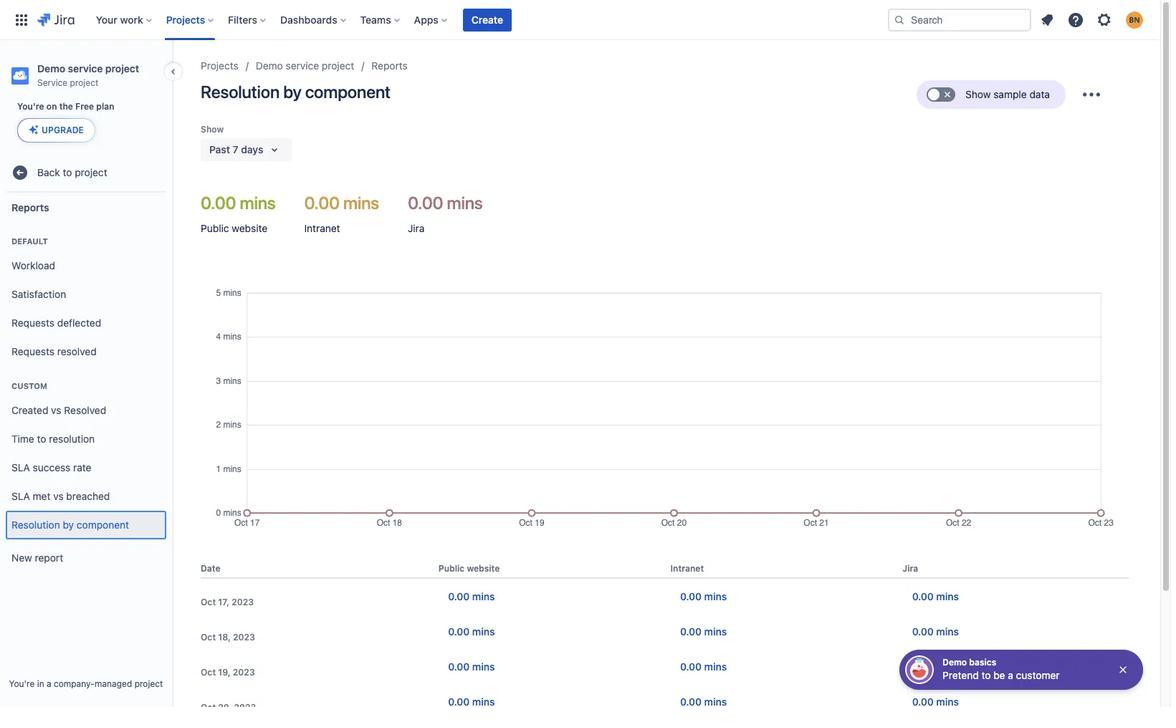 Task type: locate. For each thing, give the bounding box(es) containing it.
vs
[[51, 404, 61, 416], [53, 490, 64, 502]]

show
[[966, 88, 991, 100], [201, 124, 224, 135]]

a
[[1008, 670, 1014, 682], [47, 679, 51, 690]]

custom
[[11, 382, 47, 391]]

oct left 18,
[[201, 632, 216, 643]]

1 horizontal spatial website
[[467, 563, 500, 574]]

0 horizontal spatial show
[[201, 124, 224, 135]]

satisfaction
[[11, 288, 66, 300]]

0 horizontal spatial by
[[63, 519, 74, 531]]

intranet
[[304, 222, 340, 234], [671, 563, 704, 574]]

plan
[[96, 101, 114, 112]]

oct 17, 2023
[[201, 597, 254, 608]]

demo inside demo basics pretend to be a customer
[[943, 657, 967, 668]]

0 vertical spatial projects
[[166, 13, 205, 25]]

project right managed
[[135, 679, 163, 690]]

0 horizontal spatial public
[[201, 222, 229, 234]]

sla inside the sla success rate link
[[11, 462, 30, 474]]

project for demo service project
[[322, 60, 354, 72]]

1 horizontal spatial demo
[[256, 60, 283, 72]]

demo for demo service project service project
[[37, 62, 65, 75]]

1 horizontal spatial reports
[[372, 60, 408, 72]]

public
[[201, 222, 229, 234], [439, 563, 465, 574]]

you're for you're in a company-managed project
[[9, 679, 35, 690]]

0 vertical spatial intranet
[[304, 222, 340, 234]]

show sample data
[[966, 88, 1050, 100]]

17,
[[218, 597, 229, 608]]

projects right 'work'
[[166, 13, 205, 25]]

resolution inside resolution by component link
[[11, 519, 60, 531]]

0 horizontal spatial reports
[[11, 201, 49, 213]]

1 horizontal spatial service
[[286, 60, 319, 72]]

2 oct from the top
[[201, 632, 216, 643]]

show for show sample data
[[966, 88, 991, 100]]

mins
[[240, 193, 276, 213], [343, 193, 379, 213], [447, 193, 483, 213], [472, 590, 495, 602], [705, 590, 727, 602], [937, 590, 959, 602], [472, 625, 495, 638], [705, 625, 727, 638], [937, 625, 959, 638], [472, 661, 495, 673], [705, 661, 727, 673], [937, 661, 959, 673]]

by inside custom group
[[63, 519, 74, 531]]

show up past
[[201, 124, 224, 135]]

0 vertical spatial by
[[283, 82, 302, 102]]

1 vertical spatial website
[[467, 563, 500, 574]]

demo inside demo service project service project
[[37, 62, 65, 75]]

website for 0.00 mins
[[232, 222, 268, 234]]

requests
[[11, 317, 54, 329], [11, 345, 54, 358]]

time to resolution
[[11, 433, 95, 445]]

search image
[[894, 14, 906, 25]]

resolution by component
[[201, 82, 391, 102], [11, 519, 129, 531]]

1 vertical spatial jira
[[903, 563, 919, 574]]

company-
[[54, 679, 95, 690]]

2023 right 18,
[[233, 632, 255, 643]]

1 vertical spatial reports
[[11, 201, 49, 213]]

0 vertical spatial vs
[[51, 404, 61, 416]]

1 vertical spatial projects
[[201, 60, 239, 72]]

oct left 19,
[[201, 667, 216, 678]]

1 vertical spatial public website
[[439, 563, 500, 574]]

teams
[[360, 13, 391, 25]]

requests resolved
[[11, 345, 97, 358]]

1 vertical spatial resolution by component
[[11, 519, 129, 531]]

demo service project
[[256, 60, 354, 72]]

project left reports link
[[322, 60, 354, 72]]

1 vertical spatial requests
[[11, 345, 54, 358]]

jira
[[408, 222, 425, 234], [903, 563, 919, 574]]

0 horizontal spatial resolution by component
[[11, 519, 129, 531]]

a right be
[[1008, 670, 1014, 682]]

0 horizontal spatial intranet
[[304, 222, 340, 234]]

you're in a company-managed project
[[9, 679, 163, 690]]

created vs resolved
[[11, 404, 106, 416]]

sla success rate
[[11, 462, 91, 474]]

component down 'breached'
[[77, 519, 129, 531]]

close image
[[1118, 665, 1129, 676]]

to
[[63, 166, 72, 178], [37, 433, 46, 445], [982, 670, 991, 682]]

show left sample
[[966, 88, 991, 100]]

by down the sla met vs breached
[[63, 519, 74, 531]]

to inside demo basics pretend to be a customer
[[982, 670, 991, 682]]

1 vertical spatial intranet
[[671, 563, 704, 574]]

to left be
[[982, 670, 991, 682]]

2 vertical spatial to
[[982, 670, 991, 682]]

requests deflected link
[[6, 309, 166, 338]]

vs right met
[[53, 490, 64, 502]]

project up free
[[70, 77, 98, 88]]

service down dashboards
[[286, 60, 319, 72]]

0 horizontal spatial component
[[77, 519, 129, 531]]

reports up default
[[11, 201, 49, 213]]

projects down filters
[[201, 60, 239, 72]]

managed
[[95, 679, 132, 690]]

1 vertical spatial public
[[439, 563, 465, 574]]

on
[[47, 101, 57, 112]]

sla left met
[[11, 490, 30, 502]]

a right in
[[47, 679, 51, 690]]

component inside custom group
[[77, 519, 129, 531]]

project up plan
[[105, 62, 139, 75]]

Search field
[[888, 8, 1032, 31]]

2 requests from the top
[[11, 345, 54, 358]]

1 horizontal spatial intranet
[[671, 563, 704, 574]]

oct left 17,
[[201, 597, 216, 608]]

0 vertical spatial 2023
[[232, 597, 254, 608]]

breached
[[66, 490, 110, 502]]

2 horizontal spatial to
[[982, 670, 991, 682]]

1 horizontal spatial public website
[[439, 563, 500, 574]]

0 vertical spatial you're
[[17, 101, 44, 112]]

sla
[[11, 462, 30, 474], [11, 490, 30, 502]]

demo right the projects link
[[256, 60, 283, 72]]

1 horizontal spatial to
[[63, 166, 72, 178]]

2023 right 19,
[[233, 667, 255, 678]]

show for show
[[201, 124, 224, 135]]

1 vertical spatial resolution
[[11, 519, 60, 531]]

component down reports link
[[305, 82, 391, 102]]

1 vertical spatial component
[[77, 519, 129, 531]]

oct 19, 2023
[[201, 667, 255, 678]]

resolution by component link
[[6, 511, 166, 540]]

public website for date
[[439, 563, 500, 574]]

filters button
[[224, 8, 272, 31]]

0 vertical spatial public website
[[201, 222, 268, 234]]

met
[[33, 490, 51, 502]]

component
[[305, 82, 391, 102], [77, 519, 129, 531]]

0 vertical spatial website
[[232, 222, 268, 234]]

sla for sla met vs breached
[[11, 490, 30, 502]]

banner
[[0, 0, 1161, 40]]

1 vertical spatial vs
[[53, 490, 64, 502]]

reports down teams popup button
[[372, 60, 408, 72]]

demo up service
[[37, 62, 65, 75]]

past 7 days button
[[201, 138, 292, 161]]

create
[[472, 13, 503, 25]]

1 horizontal spatial public
[[439, 563, 465, 574]]

time
[[11, 433, 34, 445]]

1 vertical spatial sla
[[11, 490, 30, 502]]

1 vertical spatial show
[[201, 124, 224, 135]]

to right back
[[63, 166, 72, 178]]

dashboards
[[280, 13, 337, 25]]

demo up pretend
[[943, 657, 967, 668]]

new report
[[11, 552, 63, 564]]

1 vertical spatial 2023
[[233, 632, 255, 643]]

2023 right 17,
[[232, 597, 254, 608]]

reports link
[[372, 57, 408, 75]]

sla for sla success rate
[[11, 462, 30, 474]]

new report link
[[6, 544, 166, 573]]

requests down satisfaction
[[11, 317, 54, 329]]

you're left on at left
[[17, 101, 44, 112]]

public website for 0.00 mins
[[201, 222, 268, 234]]

public for date
[[439, 563, 465, 574]]

1 horizontal spatial show
[[966, 88, 991, 100]]

rate
[[73, 462, 91, 474]]

public website
[[201, 222, 268, 234], [439, 563, 500, 574]]

2023 for oct 18, 2023
[[233, 632, 255, 643]]

notifications image
[[1039, 11, 1056, 28]]

0 vertical spatial sla
[[11, 462, 30, 474]]

1 vertical spatial to
[[37, 433, 46, 445]]

2023 for oct 17, 2023
[[232, 597, 254, 608]]

0 vertical spatial oct
[[201, 597, 216, 608]]

demo for demo basics pretend to be a customer
[[943, 657, 967, 668]]

sla down time
[[11, 462, 30, 474]]

0 horizontal spatial resolution
[[11, 519, 60, 531]]

past
[[209, 143, 230, 156]]

project
[[322, 60, 354, 72], [105, 62, 139, 75], [70, 77, 98, 88], [75, 166, 107, 178], [135, 679, 163, 690]]

0.00 mins
[[201, 193, 276, 213], [304, 193, 379, 213], [408, 193, 483, 213], [448, 590, 495, 602], [680, 590, 727, 602], [913, 590, 959, 602], [448, 625, 495, 638], [680, 625, 727, 638], [913, 625, 959, 638], [448, 661, 495, 673], [680, 661, 727, 673], [913, 661, 959, 673]]

1 requests from the top
[[11, 317, 54, 329]]

resolution down met
[[11, 519, 60, 531]]

0 vertical spatial to
[[63, 166, 72, 178]]

service
[[286, 60, 319, 72], [68, 62, 103, 75]]

your work button
[[92, 8, 158, 31]]

0 horizontal spatial to
[[37, 433, 46, 445]]

to right time
[[37, 433, 46, 445]]

1 vertical spatial oct
[[201, 632, 216, 643]]

2 sla from the top
[[11, 490, 30, 502]]

by
[[283, 82, 302, 102], [63, 519, 74, 531]]

resolution by component down the sla met vs breached
[[11, 519, 129, 531]]

back to project
[[37, 166, 107, 178]]

primary element
[[9, 0, 888, 40]]

1 sla from the top
[[11, 462, 30, 474]]

requests for requests deflected
[[11, 317, 54, 329]]

reports
[[372, 60, 408, 72], [11, 201, 49, 213]]

you're left in
[[9, 679, 35, 690]]

service inside demo service project service project
[[68, 62, 103, 75]]

18,
[[218, 632, 231, 643]]

0 vertical spatial requests
[[11, 317, 54, 329]]

data
[[1030, 88, 1050, 100]]

project right back
[[75, 166, 107, 178]]

0 vertical spatial reports
[[372, 60, 408, 72]]

oct
[[201, 597, 216, 608], [201, 632, 216, 643], [201, 667, 216, 678]]

jira image
[[37, 11, 74, 28], [37, 11, 74, 28]]

0 horizontal spatial public website
[[201, 222, 268, 234]]

website
[[232, 222, 268, 234], [467, 563, 500, 574]]

service up free
[[68, 62, 103, 75]]

a inside demo basics pretend to be a customer
[[1008, 670, 1014, 682]]

1 vertical spatial by
[[63, 519, 74, 531]]

2 vertical spatial 2023
[[233, 667, 255, 678]]

0 vertical spatial public
[[201, 222, 229, 234]]

oct for oct 18, 2023
[[201, 632, 216, 643]]

help image
[[1068, 11, 1085, 28]]

resolution
[[201, 82, 280, 102], [11, 519, 60, 531]]

2 vertical spatial oct
[[201, 667, 216, 678]]

sla inside sla met vs breached link
[[11, 490, 30, 502]]

sla met vs breached
[[11, 490, 110, 502]]

7
[[233, 143, 238, 156]]

1 horizontal spatial a
[[1008, 670, 1014, 682]]

1 oct from the top
[[201, 597, 216, 608]]

resolution by component down demo service project link
[[201, 82, 391, 102]]

0 horizontal spatial jira
[[408, 222, 425, 234]]

oct for oct 17, 2023
[[201, 597, 216, 608]]

project for demo service project service project
[[105, 62, 139, 75]]

resolution down the projects link
[[201, 82, 280, 102]]

filters
[[228, 13, 257, 25]]

vs right created
[[51, 404, 61, 416]]

0 horizontal spatial website
[[232, 222, 268, 234]]

1 horizontal spatial component
[[305, 82, 391, 102]]

0 vertical spatial show
[[966, 88, 991, 100]]

projects inside popup button
[[166, 13, 205, 25]]

2023
[[232, 597, 254, 608], [233, 632, 255, 643], [233, 667, 255, 678]]

by down demo service project link
[[283, 82, 302, 102]]

0 horizontal spatial demo
[[37, 62, 65, 75]]

pretend
[[943, 670, 979, 682]]

to inside group
[[37, 433, 46, 445]]

more image
[[1080, 83, 1103, 106]]

1 horizontal spatial resolution
[[201, 82, 280, 102]]

requests resolved link
[[6, 338, 166, 366]]

0 horizontal spatial service
[[68, 62, 103, 75]]

1 vertical spatial you're
[[9, 679, 35, 690]]

3 oct from the top
[[201, 667, 216, 678]]

0 vertical spatial resolution
[[201, 82, 280, 102]]

2 horizontal spatial demo
[[943, 657, 967, 668]]

demo
[[256, 60, 283, 72], [37, 62, 65, 75], [943, 657, 967, 668]]

0 vertical spatial resolution by component
[[201, 82, 391, 102]]

requests up custom
[[11, 345, 54, 358]]



Task type: describe. For each thing, give the bounding box(es) containing it.
apps button
[[410, 8, 453, 31]]

days
[[241, 143, 263, 156]]

banner containing your work
[[0, 0, 1161, 40]]

demo for demo service project
[[256, 60, 283, 72]]

created vs resolved link
[[6, 397, 166, 425]]

your profile and settings image
[[1126, 11, 1144, 28]]

projects for projects popup button
[[166, 13, 205, 25]]

sla met vs breached link
[[6, 483, 166, 511]]

demo service project service project
[[37, 62, 139, 88]]

you're for you're on the free plan
[[17, 101, 44, 112]]

19,
[[218, 667, 231, 678]]

to for back
[[63, 166, 72, 178]]

service for demo service project
[[286, 60, 319, 72]]

0 horizontal spatial a
[[47, 679, 51, 690]]

back
[[37, 166, 60, 178]]

appswitcher icon image
[[13, 11, 30, 28]]

projects button
[[162, 8, 219, 31]]

created
[[11, 404, 48, 416]]

website for date
[[467, 563, 500, 574]]

in
[[37, 679, 44, 690]]

vs inside sla met vs breached link
[[53, 490, 64, 502]]

resolved
[[57, 345, 97, 358]]

to for time
[[37, 433, 46, 445]]

dashboards button
[[276, 8, 352, 31]]

workload
[[11, 259, 55, 272]]

default
[[11, 237, 48, 246]]

customer
[[1016, 670, 1060, 682]]

custom group
[[6, 366, 166, 544]]

success
[[33, 462, 70, 474]]

apps
[[414, 13, 439, 25]]

sla success rate link
[[6, 454, 166, 483]]

oct 18, 2023
[[201, 632, 255, 643]]

projects link
[[201, 57, 239, 75]]

public for 0.00 mins
[[201, 222, 229, 234]]

past 7 days
[[209, 143, 263, 156]]

new
[[11, 552, 32, 564]]

sample
[[994, 88, 1027, 100]]

create button
[[463, 8, 512, 31]]

you're on the free plan
[[17, 101, 114, 112]]

requests deflected
[[11, 317, 101, 329]]

workload link
[[6, 252, 166, 280]]

free
[[75, 101, 94, 112]]

default group
[[6, 222, 166, 371]]

service for demo service project service project
[[68, 62, 103, 75]]

demo service project link
[[256, 57, 354, 75]]

the
[[59, 101, 73, 112]]

settings image
[[1096, 11, 1113, 28]]

1 horizontal spatial resolution by component
[[201, 82, 391, 102]]

upgrade
[[42, 125, 84, 136]]

requests for requests resolved
[[11, 345, 54, 358]]

oct for oct 19, 2023
[[201, 667, 216, 678]]

demo basics pretend to be a customer
[[943, 657, 1060, 682]]

work
[[120, 13, 143, 25]]

your
[[96, 13, 117, 25]]

teams button
[[356, 8, 406, 31]]

1 horizontal spatial by
[[283, 82, 302, 102]]

service
[[37, 77, 68, 88]]

time to resolution link
[[6, 425, 166, 454]]

resolved
[[64, 404, 106, 416]]

report
[[35, 552, 63, 564]]

projects for the projects link
[[201, 60, 239, 72]]

upgrade button
[[18, 119, 95, 142]]

project for back to project
[[75, 166, 107, 178]]

1 horizontal spatial jira
[[903, 563, 919, 574]]

basics
[[970, 657, 997, 668]]

0 vertical spatial jira
[[408, 222, 425, 234]]

0 vertical spatial component
[[305, 82, 391, 102]]

deflected
[[57, 317, 101, 329]]

date
[[201, 563, 220, 574]]

be
[[994, 670, 1006, 682]]

resolution by component inside custom group
[[11, 519, 129, 531]]

resolution
[[49, 433, 95, 445]]

vs inside created vs resolved link
[[51, 404, 61, 416]]

your work
[[96, 13, 143, 25]]

back to project link
[[6, 159, 166, 187]]

2023 for oct 19, 2023
[[233, 667, 255, 678]]

satisfaction link
[[6, 280, 166, 309]]



Task type: vqa. For each thing, say whether or not it's contained in the screenshot.
Summary link
no



